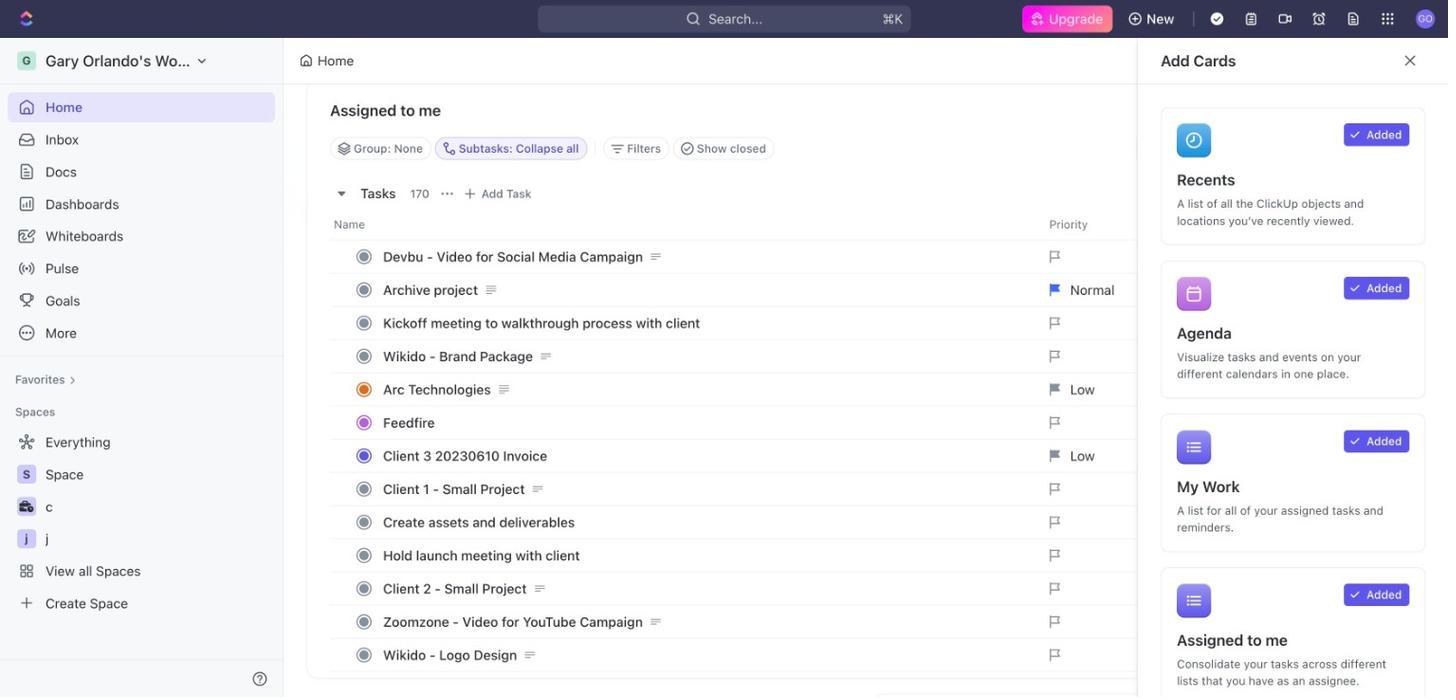 Task type: locate. For each thing, give the bounding box(es) containing it.
recents image
[[1177, 123, 1212, 157]]

tree inside sidebar navigation
[[8, 427, 275, 618]]

business time image
[[19, 501, 34, 512]]

my work image
[[1177, 430, 1212, 464]]

Search tasks... text field
[[1138, 134, 1328, 163]]

gary orlando's workspace, , element
[[17, 51, 36, 70]]

agenda image
[[1177, 277, 1212, 311]]

assigned to me image
[[1177, 584, 1212, 618]]

tree
[[8, 427, 275, 618]]



Task type: describe. For each thing, give the bounding box(es) containing it.
sidebar navigation
[[0, 38, 288, 697]]

space, , element
[[17, 465, 36, 484]]

j, , element
[[17, 529, 36, 548]]



Task type: vqa. For each thing, say whether or not it's contained in the screenshot.
My Work icon
yes



